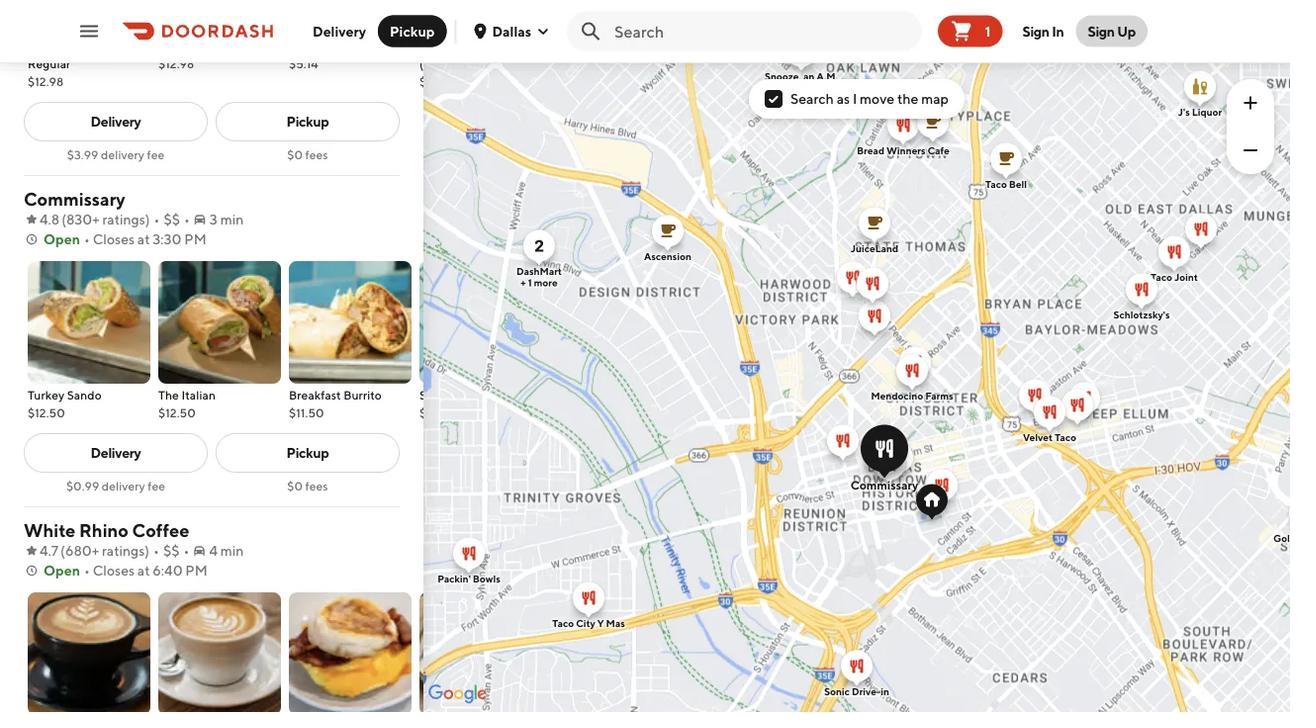 Task type: describe. For each thing, give the bounding box(es) containing it.
at for white rhino coffee
[[137, 563, 150, 579]]

zoom in image
[[1239, 91, 1263, 115]]

california club regular $12.98
[[28, 39, 110, 88]]

fees for $0.99 delivery fee
[[305, 479, 328, 493]]

delivery for $3.99 delivery fee
[[91, 113, 141, 130]]

sign for sign in
[[1023, 23, 1050, 39]]

sign in link
[[1011, 11, 1076, 51]]

delivery for $0.99
[[102, 479, 145, 493]]

sesame miso chicken $14.00
[[420, 388, 539, 420]]

$0.99
[[66, 479, 99, 493]]

italian
[[181, 388, 216, 402]]

sesame
[[420, 388, 462, 402]]

• up 3:30
[[154, 211, 160, 228]]

latte image
[[158, 593, 281, 713]]

open • closes at 3:30 pm
[[44, 231, 207, 247]]

chicken
[[493, 388, 539, 402]]

open • closes at 6:40 pm
[[44, 563, 208, 579]]

4 min
[[209, 543, 244, 559]]

( for white rhino coffee
[[60, 543, 65, 559]]

turkey sando image
[[28, 261, 150, 384]]

white
[[24, 519, 76, 541]]

delivery link for $0.99
[[24, 433, 208, 473]]

min for white rhino coffee
[[220, 543, 244, 559]]

open for white rhino coffee
[[44, 563, 80, 579]]

search
[[791, 91, 834, 107]]

club inside california club regular $12.98
[[83, 39, 110, 52]]

i
[[853, 91, 857, 107]]

zoom out image
[[1239, 139, 1263, 162]]

$12.98 button
[[158, 0, 281, 72]]

• down 'coffee'
[[153, 543, 159, 559]]

$3.99
[[67, 147, 98, 161]]

pm for white rhino coffee
[[185, 563, 208, 579]]

fee for $0.99 delivery fee
[[148, 479, 165, 493]]

$$ for commissary
[[164, 211, 180, 228]]

• down 680+
[[84, 563, 90, 579]]

move
[[860, 91, 895, 107]]

sign up link
[[1076, 15, 1148, 47]]

breakfast burrito $11.50
[[289, 388, 382, 420]]

royale
[[449, 39, 486, 52]]

pickup link for $3.99 delivery fee
[[216, 102, 400, 141]]

coffee
[[132, 519, 189, 541]]

sign for sign up
[[1088, 23, 1115, 39]]

search as i move the map
[[791, 91, 949, 107]]

the
[[158, 388, 179, 402]]

$$ for white rhino coffee
[[163, 543, 180, 559]]

average rating of 4.8 out of 5 element
[[24, 210, 60, 230]]

regular
[[28, 56, 71, 70]]

the italian $12.50
[[158, 388, 216, 420]]

delivery button
[[301, 15, 378, 47]]

$12.50 for the
[[158, 406, 196, 420]]

$5.14
[[289, 56, 318, 70]]

• left 4 on the left bottom of page
[[184, 543, 189, 559]]

open for commissary
[[44, 231, 80, 247]]

$3.99 delivery fee
[[67, 147, 165, 161]]

turkey sando $12.50
[[28, 388, 102, 420]]

680+
[[65, 543, 99, 559]]

club inside 'club royale (manager's special) $12.51'
[[420, 39, 446, 52]]

miso
[[464, 388, 491, 402]]

closes for white rhino coffee
[[93, 563, 135, 579]]

pickup button
[[378, 15, 447, 47]]

3
[[210, 211, 218, 228]]

as
[[837, 91, 850, 107]]

map
[[921, 91, 949, 107]]

4.7
[[40, 543, 58, 559]]

4
[[209, 543, 218, 559]]

$0 fees for $3.99 delivery fee
[[287, 147, 328, 161]]

$0 for $3.99 delivery fee
[[287, 147, 303, 161]]

breakfast burrito image
[[289, 261, 412, 384]]

$0 for $0.99 delivery fee
[[287, 479, 303, 493]]

rhino
[[79, 519, 129, 541]]

fees for $3.99 delivery fee
[[305, 147, 328, 161]]

open menu image
[[77, 19, 101, 43]]

the italian image
[[158, 261, 281, 384]]

• left 3
[[184, 211, 190, 228]]

delivery for $0.99 delivery fee
[[91, 445, 141, 461]]

breakfast
[[289, 388, 341, 402]]

pickup inside button
[[390, 23, 435, 39]]



Task type: vqa. For each thing, say whether or not it's contained in the screenshot.
the Coffee
yes



Task type: locate. For each thing, give the bounding box(es) containing it.
0 horizontal spatial $12.98
[[28, 74, 64, 88]]

pickup up (manager's
[[390, 23, 435, 39]]

pickup for $0.99 delivery fee
[[286, 445, 329, 461]]

delivery link up "$3.99 delivery fee"
[[24, 102, 208, 141]]

$12.98 inside california club regular $12.98
[[28, 74, 64, 88]]

at for commissary
[[137, 231, 150, 247]]

sando
[[67, 388, 102, 402]]

2 vertical spatial pickup
[[286, 445, 329, 461]]

1 • $$ from the top
[[154, 211, 180, 228]]

bowls
[[473, 573, 500, 585], [473, 573, 500, 585]]

1 horizontal spatial $12.98
[[158, 56, 194, 70]]

( right 4.8
[[62, 211, 66, 228]]

sonic
[[824, 686, 850, 698], [824, 686, 850, 698]]

fee up 'coffee'
[[148, 479, 165, 493]]

min right 3
[[220, 211, 244, 228]]

$$ up 6:40
[[163, 543, 180, 559]]

830+
[[66, 211, 100, 228]]

1 vertical spatial at
[[137, 563, 150, 579]]

$14.00
[[420, 406, 458, 420]]

city
[[576, 618, 595, 629], [576, 618, 595, 629]]

2 ) from the top
[[145, 543, 149, 559]]

delivery up the $0.99 delivery fee
[[91, 445, 141, 461]]

sonic drive-in
[[824, 686, 889, 698], [824, 686, 889, 698]]

( 680+ ratings )
[[60, 543, 149, 559]]

delivery
[[101, 147, 144, 161], [102, 479, 145, 493]]

ascension
[[644, 251, 692, 262], [644, 251, 692, 262]]

sign in
[[1023, 23, 1064, 39]]

) down 'coffee'
[[145, 543, 149, 559]]

ratings for white rhino coffee
[[102, 543, 145, 559]]

$$ up 3:30
[[164, 211, 180, 228]]

0 vertical spatial (
[[62, 211, 66, 228]]

1 vertical spatial (
[[60, 543, 65, 559]]

min right 4 on the left bottom of page
[[220, 543, 244, 559]]

$0.99 delivery fee
[[66, 479, 165, 493]]

ratings up open • closes at 3:30 pm
[[102, 211, 145, 228]]

2 • $$ from the top
[[153, 543, 180, 559]]

1 horizontal spatial club
[[420, 39, 446, 52]]

1 $0 fees from the top
[[287, 147, 328, 161]]

1 vertical spatial ratings
[[102, 543, 145, 559]]

$12.50 down the
[[158, 406, 196, 420]]

pickup link down "$5.14"
[[216, 102, 400, 141]]

1 inside button
[[985, 23, 991, 39]]

ratings
[[102, 211, 145, 228], [102, 543, 145, 559]]

fees
[[305, 147, 328, 161], [305, 479, 328, 493]]

$0 fees down $11.50 on the left bottom of the page
[[287, 479, 328, 493]]

ratings up open • closes at 6:40 pm
[[102, 543, 145, 559]]

1 $12.50 from the left
[[28, 406, 65, 420]]

club up (manager's
[[420, 39, 446, 52]]

fee
[[147, 147, 165, 161], [148, 479, 165, 493]]

pm right 6:40
[[185, 563, 208, 579]]

$12.50 down turkey
[[28, 406, 65, 420]]

1 vertical spatial delivery
[[91, 113, 141, 130]]

pickup down "$5.14"
[[286, 113, 329, 130]]

1 vertical spatial fee
[[148, 479, 165, 493]]

taco joint
[[1151, 272, 1198, 283], [1151, 272, 1198, 283]]

3:30
[[153, 231, 182, 247]]

map region
[[258, 0, 1290, 713]]

delivery link up the $0.99 delivery fee
[[24, 433, 208, 473]]

$12.51
[[420, 74, 453, 88]]

1 pickup link from the top
[[216, 102, 400, 141]]

california
[[28, 39, 81, 52]]

sign left in
[[1023, 23, 1050, 39]]

pickup link
[[216, 102, 400, 141], [216, 433, 400, 473]]

0 vertical spatial $$
[[164, 211, 180, 228]]

$11.50
[[289, 406, 324, 420]]

2 $0 fees from the top
[[287, 479, 328, 493]]

white rhino coffee
[[24, 519, 189, 541]]

2 fees from the top
[[305, 479, 328, 493]]

fees down $11.50 on the left bottom of the page
[[305, 479, 328, 493]]

sign left the up
[[1088, 23, 1115, 39]]

bell
[[1009, 179, 1027, 190], [1009, 179, 1027, 190]]

0 vertical spatial fee
[[147, 147, 165, 161]]

0 vertical spatial fees
[[305, 147, 328, 161]]

bread winners cafe
[[857, 145, 950, 156], [857, 145, 950, 156]]

farms
[[925, 390, 954, 402], [925, 390, 954, 402]]

pickup down $11.50 on the left bottom of the page
[[286, 445, 329, 461]]

fee for $3.99 delivery fee
[[147, 147, 165, 161]]

mendocino farms
[[871, 390, 954, 402], [871, 390, 954, 402]]

(
[[62, 211, 66, 228], [60, 543, 65, 559]]

$0 fees
[[287, 147, 328, 161], [287, 479, 328, 493]]

eatery
[[786, 82, 817, 94], [786, 82, 817, 94]]

1 club from the left
[[83, 39, 110, 52]]

1 vertical spatial $0 fees
[[287, 479, 328, 493]]

1 delivery link from the top
[[24, 102, 208, 141]]

open down 4.8
[[44, 231, 80, 247]]

fee right $3.99
[[147, 147, 165, 161]]

( for commissary
[[62, 211, 66, 228]]

pickup link for $0.99 delivery fee
[[216, 433, 400, 473]]

1 vertical spatial pickup
[[286, 113, 329, 130]]

gold
[[1274, 533, 1290, 544], [1274, 533, 1290, 544]]

snickerdoodle image
[[28, 593, 150, 713]]

0 vertical spatial pickup
[[390, 23, 435, 39]]

2 closes from the top
[[93, 563, 135, 579]]

1 vertical spatial closes
[[93, 563, 135, 579]]

1 vertical spatial pm
[[185, 563, 208, 579]]

club royale (manager's special) $12.51
[[420, 39, 527, 88]]

delivery up "$5.14"
[[313, 23, 366, 39]]

2 open from the top
[[44, 563, 80, 579]]

)
[[145, 211, 150, 228], [145, 543, 149, 559]]

average rating of 4.7 out of 5 element
[[24, 541, 58, 561]]

y
[[597, 618, 604, 629], [597, 618, 604, 629]]

• down 830+
[[84, 231, 90, 247]]

1 vertical spatial )
[[145, 543, 149, 559]]

$0
[[287, 147, 303, 161], [287, 479, 303, 493]]

juiceland
[[851, 243, 899, 254], [851, 243, 899, 254]]

delivery right $0.99
[[102, 479, 145, 493]]

dallas
[[492, 23, 531, 39]]

packin' bowls
[[438, 573, 500, 585], [438, 573, 500, 585]]

club right california
[[83, 39, 110, 52]]

at left 6:40
[[137, 563, 150, 579]]

1 button
[[938, 15, 1003, 47]]

$12.50 inside the italian $12.50
[[158, 406, 196, 420]]

dallas button
[[472, 23, 551, 39]]

) for white rhino coffee
[[145, 543, 149, 559]]

at left 3:30
[[137, 231, 150, 247]]

commissary
[[24, 188, 125, 209], [851, 478, 918, 492], [851, 478, 918, 492]]

1 vertical spatial pickup link
[[216, 433, 400, 473]]

closes down ( 680+ ratings )
[[93, 563, 135, 579]]

$0 fees for $0.99 delivery fee
[[287, 479, 328, 493]]

Store search: begin typing to search for stores available on DoorDash text field
[[615, 20, 914, 42]]

1 horizontal spatial sign
[[1088, 23, 1115, 39]]

breakfast sandwich image
[[289, 593, 412, 713]]

1 sign from the left
[[1023, 23, 1050, 39]]

pickup link down $11.50 on the left bottom of the page
[[216, 433, 400, 473]]

2 delivery link from the top
[[24, 433, 208, 473]]

pm for commissary
[[184, 231, 207, 247]]

1
[[985, 23, 991, 39], [528, 277, 532, 288], [528, 277, 532, 288]]

liquor
[[1192, 106, 1222, 118], [1192, 106, 1222, 118]]

pm
[[184, 231, 207, 247], [185, 563, 208, 579]]

2 vertical spatial delivery
[[91, 445, 141, 461]]

in
[[1052, 23, 1064, 39]]

$0 down $11.50 on the left bottom of the page
[[287, 479, 303, 493]]

min
[[220, 211, 244, 228], [220, 543, 244, 559]]

1 min from the top
[[220, 211, 244, 228]]

0 vertical spatial min
[[220, 211, 244, 228]]

dashmart + 1 more
[[517, 266, 562, 288], [517, 266, 562, 288]]

1 vertical spatial open
[[44, 563, 80, 579]]

0 vertical spatial ratings
[[102, 211, 145, 228]]

pm right 3:30
[[184, 231, 207, 247]]

mas
[[606, 618, 625, 629], [606, 618, 625, 629]]

0 horizontal spatial sign
[[1023, 23, 1050, 39]]

special)
[[483, 56, 527, 70]]

0 vertical spatial delivery link
[[24, 102, 208, 141]]

1 vertical spatial $$
[[163, 543, 180, 559]]

at
[[137, 231, 150, 247], [137, 563, 150, 579]]

0 vertical spatial )
[[145, 211, 150, 228]]

Search as I move the map checkbox
[[765, 90, 783, 108]]

$0 down "$5.14"
[[287, 147, 303, 161]]

0 vertical spatial closes
[[93, 231, 135, 247]]

1 at from the top
[[137, 231, 150, 247]]

open down 4.7 on the left bottom of the page
[[44, 563, 80, 579]]

drive-
[[852, 686, 881, 698], [852, 686, 881, 698]]

closes
[[93, 231, 135, 247], [93, 563, 135, 579]]

pickup
[[390, 23, 435, 39], [286, 113, 329, 130], [286, 445, 329, 461]]

powered by google image
[[428, 685, 487, 705]]

a.m.
[[817, 71, 838, 82], [817, 71, 838, 82]]

mendocino
[[871, 390, 923, 402], [871, 390, 923, 402]]

3 min
[[210, 211, 244, 228]]

$12.98
[[158, 56, 194, 70], [28, 74, 64, 88]]

• $$ for commissary
[[154, 211, 180, 228]]

2 sign from the left
[[1088, 23, 1115, 39]]

closes down ( 830+ ratings )
[[93, 231, 135, 247]]

1 horizontal spatial $12.50
[[158, 406, 196, 420]]

0 vertical spatial delivery
[[313, 23, 366, 39]]

delivery inside button
[[313, 23, 366, 39]]

$12.50 for turkey
[[28, 406, 65, 420]]

up
[[1117, 23, 1136, 39]]

delivery for $3.99
[[101, 147, 144, 161]]

• $$ up 3:30
[[154, 211, 180, 228]]

(manager's
[[420, 56, 481, 70]]

0 vertical spatial $0 fees
[[287, 147, 328, 161]]

0 vertical spatial open
[[44, 231, 80, 247]]

) up open • closes at 3:30 pm
[[145, 211, 150, 228]]

( 830+ ratings )
[[62, 211, 150, 228]]

1 vertical spatial delivery
[[102, 479, 145, 493]]

fees down "$5.14"
[[305, 147, 328, 161]]

2 club from the left
[[420, 39, 446, 52]]

0 vertical spatial delivery
[[101, 147, 144, 161]]

1 vertical spatial • $$
[[153, 543, 180, 559]]

sign
[[1023, 23, 1050, 39], [1088, 23, 1115, 39]]

1 open from the top
[[44, 231, 80, 247]]

$12.98 inside button
[[158, 56, 194, 70]]

1 vertical spatial delivery link
[[24, 433, 208, 473]]

closes for commissary
[[93, 231, 135, 247]]

cafe
[[928, 145, 950, 156], [928, 145, 950, 156]]

0 vertical spatial $12.98
[[158, 56, 194, 70]]

delivery right $3.99
[[101, 147, 144, 161]]

1 closes from the top
[[93, 231, 135, 247]]

( right 4.7 on the left bottom of the page
[[60, 543, 65, 559]]

• $$ for white rhino coffee
[[153, 543, 180, 559]]

6:40
[[153, 563, 183, 579]]

1 ) from the top
[[145, 211, 150, 228]]

0 vertical spatial pm
[[184, 231, 207, 247]]

) for commissary
[[145, 211, 150, 228]]

$$
[[164, 211, 180, 228], [163, 543, 180, 559]]

1 vertical spatial min
[[220, 543, 244, 559]]

$12.50 inside turkey sando $12.50
[[28, 406, 65, 420]]

0 vertical spatial • $$
[[154, 211, 180, 228]]

delivery up "$3.99 delivery fee"
[[91, 113, 141, 130]]

delivery link for $3.99
[[24, 102, 208, 141]]

an
[[804, 71, 815, 82], [804, 71, 815, 82]]

0 horizontal spatial $12.50
[[28, 406, 65, 420]]

2 $0 from the top
[[287, 479, 303, 493]]

1 vertical spatial $0
[[287, 479, 303, 493]]

1 $0 from the top
[[287, 147, 303, 161]]

1 fees from the top
[[305, 147, 328, 161]]

taco city y mas
[[552, 618, 625, 629], [552, 618, 625, 629]]

pickup for $3.99 delivery fee
[[286, 113, 329, 130]]

$5.14 button
[[289, 0, 412, 72]]

min for commissary
[[220, 211, 244, 228]]

$0 fees down "$5.14"
[[287, 147, 328, 161]]

turkey
[[28, 388, 64, 402]]

+
[[521, 277, 526, 288], [521, 277, 526, 288]]

ratings for commissary
[[102, 211, 145, 228]]

winners
[[887, 145, 926, 156], [887, 145, 926, 156]]

•
[[154, 211, 160, 228], [184, 211, 190, 228], [84, 231, 90, 247], [153, 543, 159, 559], [184, 543, 189, 559], [84, 563, 90, 579]]

1 vertical spatial $12.98
[[28, 74, 64, 88]]

burrito
[[344, 388, 382, 402]]

in
[[881, 686, 889, 698], [881, 686, 889, 698]]

the
[[897, 91, 919, 107]]

2 min from the top
[[220, 543, 244, 559]]

• $$ up 6:40
[[153, 543, 180, 559]]

velvet
[[1023, 432, 1053, 443], [1023, 432, 1053, 443]]

0 vertical spatial pickup link
[[216, 102, 400, 141]]

0 horizontal spatial club
[[83, 39, 110, 52]]

2 at from the top
[[137, 563, 150, 579]]

2 pickup link from the top
[[216, 433, 400, 473]]

2 $12.50 from the left
[[158, 406, 196, 420]]

0 vertical spatial $0
[[287, 147, 303, 161]]

1 vertical spatial fees
[[305, 479, 328, 493]]

0 vertical spatial at
[[137, 231, 150, 247]]

delivery
[[313, 23, 366, 39], [91, 113, 141, 130], [91, 445, 141, 461]]

delivery link
[[24, 102, 208, 141], [24, 433, 208, 473]]

sign up
[[1088, 23, 1136, 39]]

4.8
[[40, 211, 60, 228]]



